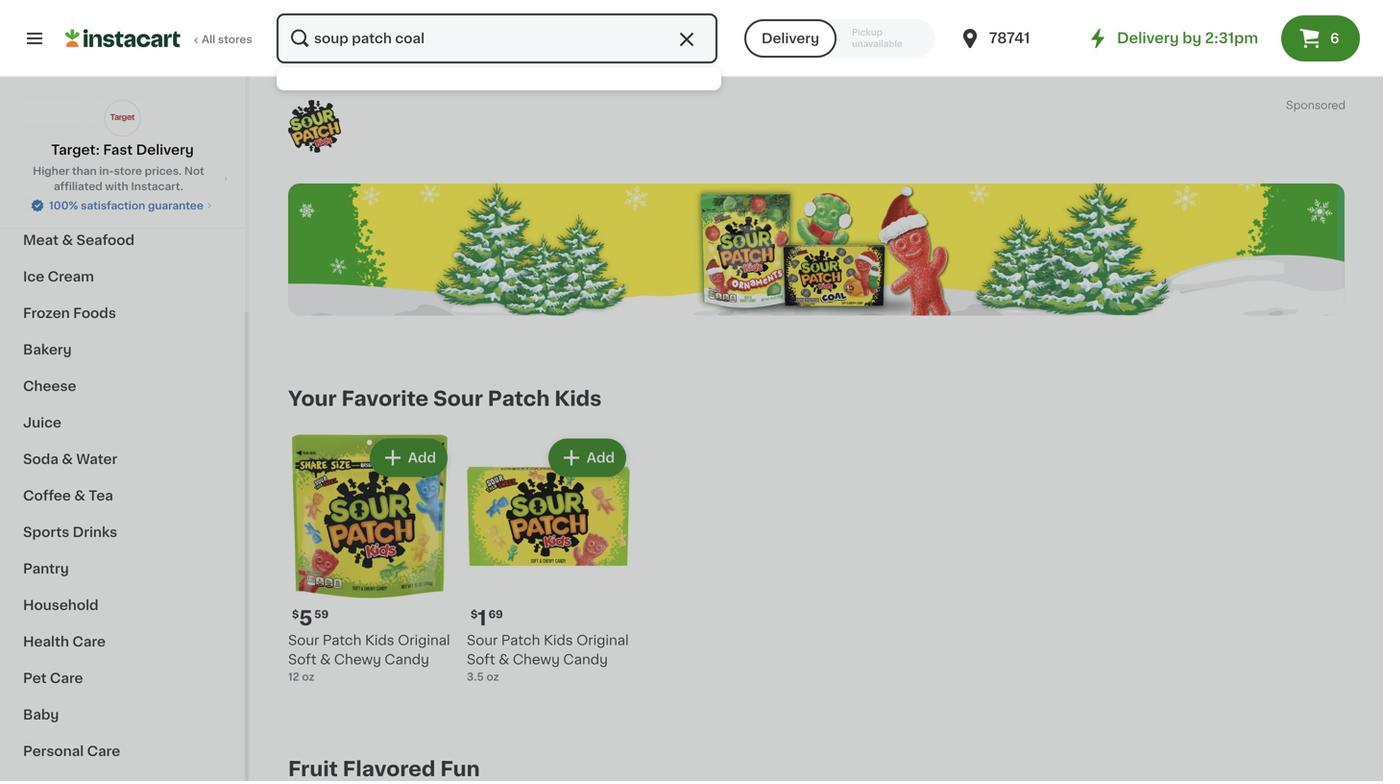 Task type: vqa. For each thing, say whether or not it's contained in the screenshot.
the right the 'Allergies'
no



Task type: describe. For each thing, give the bounding box(es) containing it.
household
[[23, 599, 99, 612]]

drinks
[[73, 526, 117, 539]]

personal
[[23, 745, 84, 758]]

ice cream
[[23, 270, 94, 284]]

frozen foods
[[23, 307, 116, 320]]

original for 1
[[577, 634, 629, 647]]

all stores
[[202, 34, 252, 45]]

add button for 1
[[550, 441, 625, 475]]

health
[[23, 635, 69, 649]]

delivery for delivery
[[762, 32, 820, 45]]

all
[[202, 34, 216, 45]]

delivery by 2:31pm link
[[1087, 27, 1259, 50]]

69
[[489, 609, 503, 620]]

oz for 1
[[487, 672, 499, 682]]

vegetables
[[65, 87, 143, 101]]

service type group
[[745, 19, 936, 58]]

foods
[[73, 307, 116, 320]]

sour right favorite
[[434, 389, 483, 409]]

instacart logo image
[[65, 27, 181, 50]]

2:31pm
[[1206, 31, 1259, 45]]

snacks & candy
[[23, 197, 137, 210]]

3.5
[[467, 672, 484, 682]]

soft for 1
[[467, 653, 495, 666]]

soda & water link
[[12, 441, 234, 478]]

fun
[[441, 759, 480, 779]]

instacart.
[[131, 181, 183, 192]]

Search field
[[277, 13, 718, 63]]

$ for 5
[[292, 609, 299, 620]]

health care link
[[12, 624, 234, 660]]

care for personal care
[[87, 745, 120, 758]]

add for 5
[[408, 451, 436, 465]]

with
[[105, 181, 128, 192]]

kids for 5
[[365, 634, 395, 647]]

your favorite sour patch kids
[[288, 389, 602, 409]]

target: fast delivery link
[[51, 100, 194, 160]]

candy for 1
[[564, 653, 608, 666]]

fast
[[103, 143, 133, 157]]

cream
[[48, 270, 94, 284]]

cheese link
[[12, 368, 234, 405]]

& inside sour patch kids original soft & chewy candy 3.5 oz
[[499, 653, 510, 666]]

delivery button
[[745, 19, 837, 58]]

tea
[[89, 489, 113, 503]]

delivery for delivery by 2:31pm
[[1118, 31, 1180, 45]]

dairy
[[23, 160, 60, 174]]

stores
[[218, 34, 252, 45]]

$ 5 59
[[292, 608, 329, 628]]

0 horizontal spatial candy
[[91, 197, 137, 210]]

$ 1 69
[[471, 608, 503, 628]]

sports
[[23, 526, 69, 539]]

store
[[114, 166, 142, 176]]

your
[[288, 389, 337, 409]]

than
[[72, 166, 97, 176]]

meat & seafood link
[[12, 222, 234, 259]]

fresh vegetables link
[[12, 76, 234, 112]]

personal care link
[[12, 733, 234, 770]]

5
[[299, 608, 313, 628]]

by
[[1183, 31, 1202, 45]]

patch for 5
[[323, 634, 362, 647]]

higher
[[33, 166, 70, 176]]

100%
[[49, 200, 78, 211]]

ice
[[23, 270, 44, 284]]

12
[[288, 672, 300, 682]]

soda
[[23, 453, 59, 466]]

chewy for 5
[[334, 653, 381, 666]]

pet care
[[23, 672, 83, 685]]

not
[[184, 166, 204, 176]]

pet care link
[[12, 660, 234, 697]]

sour patch kids original soft & chewy candy 3.5 oz
[[467, 634, 629, 682]]

product group containing 1
[[467, 435, 630, 685]]

pantry
[[23, 562, 69, 576]]

sour for 5
[[288, 634, 319, 647]]

coffee & tea
[[23, 489, 113, 503]]

higher than in-store prices. not affiliated with instacart. link
[[15, 163, 230, 194]]

snacks & candy link
[[12, 185, 234, 222]]

6 button
[[1282, 15, 1361, 62]]

add for 1
[[587, 451, 615, 465]]

sour patch kids original soft & chewy candy 12 oz
[[288, 634, 450, 682]]

personal care
[[23, 745, 120, 758]]

fresh fruit
[[23, 124, 97, 137]]

eggs
[[78, 160, 113, 174]]

original for 5
[[398, 634, 450, 647]]

household link
[[12, 587, 234, 624]]

6
[[1331, 32, 1340, 45]]

& for snacks
[[77, 197, 88, 210]]

satisfaction
[[81, 200, 145, 211]]

soft for 5
[[288, 653, 317, 666]]

78741
[[990, 31, 1031, 45]]



Task type: locate. For each thing, give the bounding box(es) containing it.
health care
[[23, 635, 106, 649]]

kids inside sour patch kids original soft & chewy candy 3.5 oz
[[544, 634, 573, 647]]

1 horizontal spatial original
[[577, 634, 629, 647]]

& down target:
[[64, 160, 75, 174]]

0 horizontal spatial $
[[292, 609, 299, 620]]

1 horizontal spatial delivery
[[762, 32, 820, 45]]

delivery inside "button"
[[762, 32, 820, 45]]

1 horizontal spatial product group
[[467, 435, 630, 685]]

1 original from the left
[[398, 634, 450, 647]]

higher than in-store prices. not affiliated with instacart.
[[33, 166, 204, 192]]

oz inside sour patch kids original soft & chewy candy 3.5 oz
[[487, 672, 499, 682]]

1 horizontal spatial oz
[[487, 672, 499, 682]]

2 vertical spatial care
[[87, 745, 120, 758]]

1 fresh from the top
[[23, 87, 62, 101]]

$ left 59
[[292, 609, 299, 620]]

product group
[[288, 435, 452, 685], [467, 435, 630, 685]]

fresh fruit link
[[12, 112, 234, 149]]

juice
[[23, 416, 61, 430]]

2 horizontal spatial candy
[[564, 653, 608, 666]]

fresh
[[23, 87, 62, 101], [23, 124, 62, 137]]

0 vertical spatial fruit
[[65, 124, 97, 137]]

chewy
[[334, 653, 381, 666], [513, 653, 560, 666]]

coffee & tea link
[[12, 478, 234, 514]]

bakery link
[[12, 332, 234, 368]]

care for pet care
[[50, 672, 83, 685]]

1 product group from the left
[[288, 435, 452, 685]]

1 vertical spatial fruit
[[288, 759, 338, 779]]

meat & seafood
[[23, 234, 135, 247]]

prices.
[[145, 166, 182, 176]]

100% satisfaction guarantee button
[[30, 194, 215, 213]]

guarantee
[[148, 200, 204, 211]]

fruit left flavored
[[288, 759, 338, 779]]

kids for 1
[[544, 634, 573, 647]]

$ inside $ 1 69
[[471, 609, 478, 620]]

1 add button from the left
[[372, 441, 446, 475]]

add
[[408, 451, 436, 465], [587, 451, 615, 465]]

add button
[[372, 441, 446, 475], [550, 441, 625, 475]]

2 add from the left
[[587, 451, 615, 465]]

2 fresh from the top
[[23, 124, 62, 137]]

affiliated
[[54, 181, 103, 192]]

coffee
[[23, 489, 71, 503]]

0 horizontal spatial add
[[408, 451, 436, 465]]

& inside snacks & candy link
[[77, 197, 88, 210]]

& inside sour patch kids original soft & chewy candy 12 oz
[[320, 653, 331, 666]]

cheese
[[23, 380, 76, 393]]

1 horizontal spatial candy
[[385, 653, 429, 666]]

$ left 69
[[471, 609, 478, 620]]

& right 'soda'
[[62, 453, 73, 466]]

oz for 5
[[302, 672, 315, 682]]

& for soda
[[62, 453, 73, 466]]

sour
[[434, 389, 483, 409], [288, 634, 319, 647], [467, 634, 498, 647]]

fresh up 'dairy' at the left
[[23, 124, 62, 137]]

sour down 5
[[288, 634, 319, 647]]

oz right 12
[[302, 672, 315, 682]]

sour inside sour patch kids original soft & chewy candy 12 oz
[[288, 634, 319, 647]]

all stores link
[[65, 12, 254, 65]]

& down affiliated
[[77, 197, 88, 210]]

fresh up fresh fruit at the left of page
[[23, 87, 62, 101]]

$
[[292, 609, 299, 620], [471, 609, 478, 620]]

0 vertical spatial care
[[72, 635, 106, 649]]

sour for 1
[[467, 634, 498, 647]]

& for coffee
[[74, 489, 85, 503]]

soft inside sour patch kids original soft & chewy candy 3.5 oz
[[467, 653, 495, 666]]

candy inside sour patch kids original soft & chewy candy 12 oz
[[385, 653, 429, 666]]

& left tea
[[74, 489, 85, 503]]

fresh for fresh vegetables
[[23, 87, 62, 101]]

soda & water
[[23, 453, 117, 466]]

baby link
[[12, 697, 234, 733]]

2 soft from the left
[[467, 653, 495, 666]]

2 original from the left
[[577, 634, 629, 647]]

sponsored image
[[1287, 100, 1345, 111]]

patch inside sour patch kids original soft & chewy candy 3.5 oz
[[502, 634, 540, 647]]

frozen foods link
[[12, 295, 234, 332]]

pantry link
[[12, 551, 234, 587]]

soft
[[288, 653, 317, 666], [467, 653, 495, 666]]

59
[[315, 609, 329, 620]]

1 horizontal spatial add
[[587, 451, 615, 465]]

original
[[398, 634, 450, 647], [577, 634, 629, 647]]

pet
[[23, 672, 47, 685]]

meat
[[23, 234, 59, 247]]

patch inside sour patch kids original soft & chewy candy 12 oz
[[323, 634, 362, 647]]

ice cream link
[[12, 259, 234, 295]]

&
[[64, 160, 75, 174], [77, 197, 88, 210], [62, 234, 73, 247], [62, 453, 73, 466], [74, 489, 85, 503], [320, 653, 331, 666], [499, 653, 510, 666]]

0 horizontal spatial soft
[[288, 653, 317, 666]]

sour down 1
[[467, 634, 498, 647]]

oz right 3.5 on the left of page
[[487, 672, 499, 682]]

1 horizontal spatial $
[[471, 609, 478, 620]]

2 horizontal spatial delivery
[[1118, 31, 1180, 45]]

frozen
[[23, 307, 70, 320]]

target: fast delivery logo image
[[104, 100, 141, 136]]

delivery
[[1118, 31, 1180, 45], [762, 32, 820, 45], [136, 143, 194, 157]]

None search field
[[275, 12, 720, 65]]

2 chewy from the left
[[513, 653, 560, 666]]

0 horizontal spatial add button
[[372, 441, 446, 475]]

in-
[[99, 166, 114, 176]]

& inside dairy & eggs link
[[64, 160, 75, 174]]

water
[[76, 453, 117, 466]]

original inside sour patch kids original soft & chewy candy 12 oz
[[398, 634, 450, 647]]

1 chewy from the left
[[334, 653, 381, 666]]

soft inside sour patch kids original soft & chewy candy 12 oz
[[288, 653, 317, 666]]

oz inside sour patch kids original soft & chewy candy 12 oz
[[302, 672, 315, 682]]

1 horizontal spatial soft
[[467, 653, 495, 666]]

sports drinks
[[23, 526, 117, 539]]

patch
[[488, 389, 550, 409], [323, 634, 362, 647], [502, 634, 540, 647]]

fruit
[[65, 124, 97, 137], [288, 759, 338, 779]]

fresh vegetables
[[23, 87, 143, 101]]

0 horizontal spatial original
[[398, 634, 450, 647]]

& inside soda & water link
[[62, 453, 73, 466]]

0 vertical spatial fresh
[[23, 87, 62, 101]]

favorite
[[342, 389, 429, 409]]

bakery
[[23, 343, 72, 357]]

soft up 3.5 on the left of page
[[467, 653, 495, 666]]

0 horizontal spatial chewy
[[334, 653, 381, 666]]

target: fast delivery
[[51, 143, 194, 157]]

chewy inside sour patch kids original soft & chewy candy 12 oz
[[334, 653, 381, 666]]

$ for 1
[[471, 609, 478, 620]]

sports drinks link
[[12, 514, 234, 551]]

1 $ from the left
[[292, 609, 299, 620]]

2 product group from the left
[[467, 435, 630, 685]]

soft up 12
[[288, 653, 317, 666]]

sour inside sour patch kids original soft & chewy candy 3.5 oz
[[467, 634, 498, 647]]

kids inside sour patch kids original soft & chewy candy 12 oz
[[365, 634, 395, 647]]

kids
[[555, 389, 602, 409], [365, 634, 395, 647], [544, 634, 573, 647]]

1 vertical spatial fresh
[[23, 124, 62, 137]]

0 horizontal spatial oz
[[302, 672, 315, 682]]

1 horizontal spatial fruit
[[288, 759, 338, 779]]

1 soft from the left
[[288, 653, 317, 666]]

chewy inside sour patch kids original soft & chewy candy 3.5 oz
[[513, 653, 560, 666]]

dairy & eggs
[[23, 160, 113, 174]]

juice link
[[12, 405, 234, 441]]

2 $ from the left
[[471, 609, 478, 620]]

oz
[[302, 672, 315, 682], [487, 672, 499, 682]]

dairy & eggs link
[[12, 149, 234, 185]]

1 vertical spatial care
[[50, 672, 83, 685]]

$ inside $ 5 59
[[292, 609, 299, 620]]

0 horizontal spatial fruit
[[65, 124, 97, 137]]

candy for 5
[[385, 653, 429, 666]]

snacks
[[23, 197, 73, 210]]

& down $ 1 69 at bottom
[[499, 653, 510, 666]]

flavored
[[343, 759, 436, 779]]

0 horizontal spatial product group
[[288, 435, 452, 685]]

target:
[[51, 143, 100, 157]]

& for dairy
[[64, 160, 75, 174]]

& inside meat & seafood link
[[62, 234, 73, 247]]

2 oz from the left
[[487, 672, 499, 682]]

chewy for 1
[[513, 653, 560, 666]]

delivery by 2:31pm
[[1118, 31, 1259, 45]]

care right pet
[[50, 672, 83, 685]]

fruit up target:
[[65, 124, 97, 137]]

78741 button
[[959, 12, 1074, 65]]

buy sour patch kids image
[[288, 184, 1345, 316]]

care down baby link
[[87, 745, 120, 758]]

care for health care
[[72, 635, 106, 649]]

1 horizontal spatial chewy
[[513, 653, 560, 666]]

& down $ 5 59
[[320, 653, 331, 666]]

100% satisfaction guarantee
[[49, 200, 204, 211]]

& for meat
[[62, 234, 73, 247]]

fruit flavored fun
[[288, 759, 480, 779]]

product group containing 5
[[288, 435, 452, 685]]

& inside coffee & tea 'link'
[[74, 489, 85, 503]]

2 add button from the left
[[550, 441, 625, 475]]

1 add from the left
[[408, 451, 436, 465]]

1
[[478, 608, 487, 628]]

& right meat
[[62, 234, 73, 247]]

original inside sour patch kids original soft & chewy candy 3.5 oz
[[577, 634, 629, 647]]

1 oz from the left
[[302, 672, 315, 682]]

candy inside sour patch kids original soft & chewy candy 3.5 oz
[[564, 653, 608, 666]]

care inside 'link'
[[87, 745, 120, 758]]

1 horizontal spatial add button
[[550, 441, 625, 475]]

fresh for fresh fruit
[[23, 124, 62, 137]]

add button for 5
[[372, 441, 446, 475]]

care right "health"
[[72, 635, 106, 649]]

0 horizontal spatial delivery
[[136, 143, 194, 157]]

patch for 1
[[502, 634, 540, 647]]



